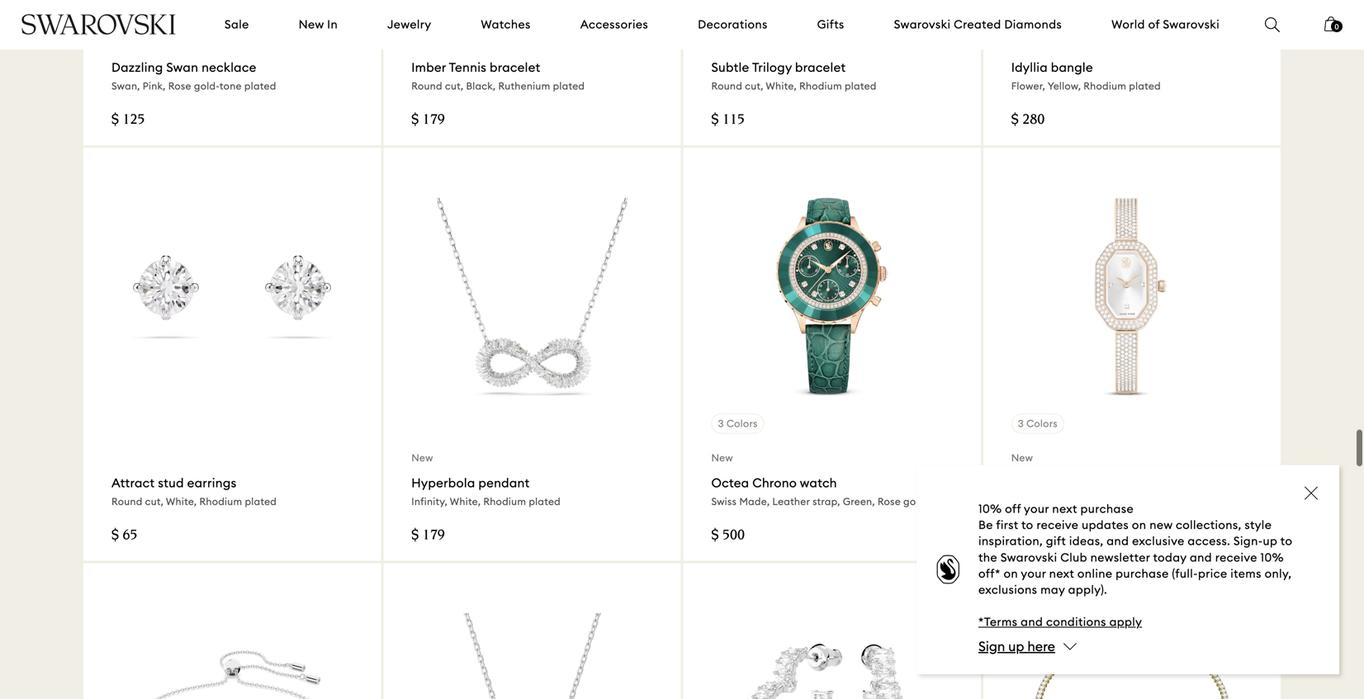 Task type: vqa. For each thing, say whether or not it's contained in the screenshot.
first −20% from the left
no



Task type: describe. For each thing, give the bounding box(es) containing it.
in
[[327, 17, 338, 32]]

swan,
[[111, 80, 140, 92]]

subtle trilogy bracelet round cut, white, rhodium plated
[[711, 60, 877, 92]]

chrono
[[753, 475, 797, 491]]

world
[[1112, 17, 1145, 32]]

octea chrono watch
[[711, 475, 837, 491]]

apply
[[1110, 615, 1142, 630]]

cut, for tennis
[[445, 80, 464, 92]]

of
[[1148, 17, 1160, 32]]

1 vertical spatial and
[[1190, 550, 1212, 565]]

may
[[1041, 583, 1065, 598]]

watch
[[800, 475, 837, 491]]

1 vertical spatial to
[[1281, 534, 1293, 549]]

tennis
[[449, 60, 487, 75]]

apply).
[[1068, 583, 1108, 598]]

3 colors for $ 430
[[1018, 418, 1058, 430]]

plated inside attract stud earrings round cut, white, rhodium plated
[[245, 496, 277, 508]]

round for imber tennis bracelet
[[411, 80, 442, 92]]

gifts link
[[817, 17, 845, 33]]

$ 430
[[1011, 529, 1045, 544]]

sale link
[[225, 17, 249, 33]]

1 horizontal spatial and
[[1107, 534, 1129, 549]]

attract stud earrings round cut, white, rhodium plated
[[111, 475, 277, 508]]

stud
[[158, 475, 184, 491]]

first
[[996, 518, 1019, 533]]

attract
[[111, 475, 155, 491]]

octea
[[711, 475, 749, 491]]

idyllia bangle flower, yellow, rhodium plated
[[1011, 60, 1161, 92]]

$ 179 for hyperbola pendant
[[411, 529, 445, 544]]

plated inside idyllia bangle flower, yellow, rhodium plated
[[1129, 80, 1161, 92]]

ruthenium
[[498, 80, 550, 92]]

0
[[1335, 22, 1339, 31]]

round for subtle trilogy bracelet
[[711, 80, 742, 92]]

gifts
[[817, 17, 845, 32]]

swarovski created diamonds link
[[894, 17, 1062, 33]]

swarovski created diamonds
[[894, 17, 1062, 32]]

rose
[[168, 80, 191, 92]]

sign
[[979, 638, 1005, 655]]

plated inside dazzling swan necklace swan, pink, rose gold-tone plated
[[244, 80, 276, 92]]

1 vertical spatial receive
[[1216, 550, 1258, 565]]

only,
[[1265, 566, 1292, 581]]

hyperbola
[[411, 475, 475, 491]]

$ 280
[[1011, 113, 1045, 128]]

updates
[[1082, 518, 1129, 533]]

new for $ 430
[[1011, 452, 1033, 464]]

diamonds
[[1005, 17, 1062, 32]]

$ 125
[[111, 113, 145, 128]]

white, for trilogy
[[766, 80, 797, 92]]

black,
[[466, 80, 496, 92]]

exclusive
[[1132, 534, 1185, 549]]

items
[[1231, 566, 1262, 581]]

subtle
[[711, 60, 749, 75]]

sign up here link
[[979, 638, 1055, 655]]

the
[[979, 550, 998, 565]]

necklace
[[202, 60, 256, 75]]

ideas,
[[1069, 534, 1104, 549]]

flower,
[[1011, 80, 1046, 92]]

bracelet for imber tennis bracelet
[[490, 60, 540, 75]]

bracelet for subtle trilogy bracelet
[[795, 60, 846, 75]]

1 vertical spatial 10%
[[1261, 550, 1284, 565]]

watches link
[[481, 17, 531, 33]]

white, inside hyperbola pendant infinity, white, rhodium plated
[[450, 496, 481, 508]]

cut, for stud
[[145, 496, 164, 508]]

decorations
[[698, 17, 768, 32]]

accessories link
[[580, 17, 648, 33]]

(full-
[[1172, 566, 1198, 581]]

pink,
[[143, 80, 166, 92]]

1 vertical spatial purchase
[[1116, 566, 1169, 581]]

swarovski inside the 10% off your next purchase be first to receive updates on new collections, style inspiration, gift ideas, and exclusive access. sign-up to the swarovski club newsletter today and receive 10% off* on your next online purchase (full-price items only, exclusions may apply).
[[1001, 550, 1058, 565]]

pendant
[[479, 475, 530, 491]]

watches
[[481, 17, 531, 32]]

new left the "in"
[[299, 17, 324, 32]]

inspiration,
[[979, 534, 1043, 549]]

*terms and conditions apply
[[979, 615, 1142, 630]]

cut, for trilogy
[[745, 80, 764, 92]]

rhodium inside attract stud earrings round cut, white, rhodium plated
[[199, 496, 242, 508]]

0 horizontal spatial on
[[1004, 566, 1018, 581]]

new for $ 179
[[411, 452, 433, 464]]

0 link
[[1325, 15, 1343, 43]]

tone
[[220, 80, 242, 92]]



Task type: locate. For each thing, give the bounding box(es) containing it.
$ 179 down imber
[[411, 113, 445, 128]]

hyperbola pendant infinity, white, rhodium plated
[[411, 475, 561, 508]]

new in
[[299, 17, 338, 32]]

white, down trilogy on the top right of page
[[766, 80, 797, 92]]

white, for stud
[[166, 496, 197, 508]]

round down subtle
[[711, 80, 742, 92]]

3 colors
[[718, 418, 758, 430], [1018, 418, 1058, 430]]

newsletter
[[1091, 550, 1150, 565]]

1 horizontal spatial 3 colors
[[1018, 418, 1058, 430]]

to
[[1022, 518, 1034, 533], [1281, 534, 1293, 549]]

to up only,
[[1281, 534, 1293, 549]]

1 horizontal spatial cut,
[[445, 80, 464, 92]]

0 vertical spatial to
[[1022, 518, 1034, 533]]

1 3 colors from the left
[[718, 418, 758, 430]]

jewelry link
[[387, 17, 431, 33]]

to right first
[[1022, 518, 1034, 533]]

0 horizontal spatial swarovski
[[894, 17, 951, 32]]

cut, down trilogy on the top right of page
[[745, 80, 764, 92]]

2 vertical spatial and
[[1021, 615, 1043, 630]]

new
[[1150, 518, 1173, 533]]

rhodium down pendant
[[483, 496, 526, 508]]

$ 65
[[111, 529, 138, 544]]

*terms and conditions apply link
[[979, 615, 1142, 630]]

and up "newsletter"
[[1107, 534, 1129, 549]]

world of swarovski
[[1112, 17, 1220, 32]]

rhodium
[[799, 80, 842, 92], [1084, 80, 1127, 92], [199, 496, 242, 508], [483, 496, 526, 508]]

accessories
[[580, 17, 648, 32]]

0 vertical spatial next
[[1052, 502, 1078, 517]]

white,
[[766, 80, 797, 92], [166, 496, 197, 508], [450, 496, 481, 508]]

new up the off
[[1011, 452, 1033, 464]]

jewelry
[[387, 17, 431, 32]]

plated inside imber tennis bracelet round cut, black, ruthenium plated
[[553, 80, 585, 92]]

on left new
[[1132, 518, 1147, 533]]

0 vertical spatial $ 179
[[411, 113, 445, 128]]

10% off your next purchase be first to receive updates on new collections, style inspiration, gift ideas, and exclusive access. sign-up to the swarovski club newsletter today and receive 10% off* on your next online purchase (full-price items only, exclusions may apply).
[[979, 502, 1293, 598]]

style
[[1245, 518, 1272, 533]]

rhodium inside hyperbola pendant infinity, white, rhodium plated
[[483, 496, 526, 508]]

swarovski right of
[[1163, 17, 1220, 32]]

online
[[1078, 566, 1113, 581]]

10%
[[979, 502, 1002, 517], [1261, 550, 1284, 565]]

up inside the 10% off your next purchase be first to receive updates on new collections, style inspiration, gift ideas, and exclusive access. sign-up to the swarovski club newsletter today and receive 10% off* on your next online purchase (full-price items only, exclusions may apply).
[[1263, 534, 1278, 549]]

3 colors for $ 500
[[718, 418, 758, 430]]

idyllia
[[1011, 60, 1048, 75]]

bracelet down gifts link
[[795, 60, 846, 75]]

1 horizontal spatial bracelet
[[795, 60, 846, 75]]

gift
[[1046, 534, 1066, 549]]

$ 179 for imber tennis bracelet
[[411, 113, 445, 128]]

cut, down tennis
[[445, 80, 464, 92]]

1 horizontal spatial swarovski
[[1001, 550, 1058, 565]]

0 vertical spatial receive
[[1037, 518, 1079, 533]]

white, inside subtle trilogy bracelet round cut, white, rhodium plated
[[766, 80, 797, 92]]

swarovski
[[894, 17, 951, 32], [1163, 17, 1220, 32], [1001, 550, 1058, 565]]

1 horizontal spatial round
[[411, 80, 442, 92]]

your right the off
[[1024, 502, 1049, 517]]

new
[[299, 17, 324, 32], [411, 452, 433, 464], [711, 452, 733, 464], [1011, 452, 1033, 464]]

2 horizontal spatial white,
[[766, 80, 797, 92]]

0 vertical spatial purchase
[[1081, 502, 1134, 517]]

1 $ 179 from the top
[[411, 113, 445, 128]]

bangle
[[1051, 60, 1093, 75]]

*terms
[[979, 615, 1018, 630]]

search image image
[[1265, 17, 1280, 32]]

0 horizontal spatial cut,
[[145, 496, 164, 508]]

2 bracelet from the left
[[795, 60, 846, 75]]

up right the sign on the bottom right of page
[[1009, 638, 1025, 655]]

imber
[[411, 60, 446, 75]]

new in link
[[299, 17, 338, 33]]

your
[[1024, 502, 1049, 517], [1021, 566, 1046, 581]]

1 horizontal spatial receive
[[1216, 550, 1258, 565]]

purchase
[[1081, 502, 1134, 517], [1116, 566, 1169, 581]]

earrings
[[187, 475, 237, 491]]

round inside subtle trilogy bracelet round cut, white, rhodium plated
[[711, 80, 742, 92]]

round inside attract stud earrings round cut, white, rhodium plated
[[111, 496, 142, 508]]

exclusions
[[979, 583, 1038, 598]]

0 vertical spatial on
[[1132, 518, 1147, 533]]

sign up here
[[979, 638, 1055, 655]]

$ 179
[[411, 113, 445, 128], [411, 529, 445, 544]]

sign-
[[1234, 534, 1263, 549]]

round
[[411, 80, 442, 92], [711, 80, 742, 92], [111, 496, 142, 508]]

$ 115
[[711, 113, 745, 128]]

gold-
[[194, 80, 220, 92]]

10% up only,
[[1261, 550, 1284, 565]]

on up exclusions
[[1004, 566, 1018, 581]]

trilogy
[[752, 60, 792, 75]]

2 $ 179 from the top
[[411, 529, 445, 544]]

round down imber
[[411, 80, 442, 92]]

infinity,
[[411, 496, 448, 508]]

up down style
[[1263, 534, 1278, 549]]

0 horizontal spatial and
[[1021, 615, 1043, 630]]

10% up be
[[979, 502, 1002, 517]]

yellow,
[[1048, 80, 1081, 92]]

today
[[1153, 550, 1187, 565]]

rhodium down gifts link
[[799, 80, 842, 92]]

1 vertical spatial next
[[1049, 566, 1075, 581]]

1 vertical spatial up
[[1009, 638, 1025, 655]]

swan
[[166, 60, 198, 75]]

0 horizontal spatial round
[[111, 496, 142, 508]]

0 horizontal spatial bracelet
[[490, 60, 540, 75]]

receive
[[1037, 518, 1079, 533], [1216, 550, 1258, 565]]

plated inside subtle trilogy bracelet round cut, white, rhodium plated
[[845, 80, 877, 92]]

$ 500
[[711, 529, 745, 544]]

dazzling swan necklace swan, pink, rose gold-tone plated
[[111, 60, 276, 92]]

imber tennis bracelet round cut, black, ruthenium plated
[[411, 60, 585, 92]]

bracelet inside imber tennis bracelet round cut, black, ruthenium plated
[[490, 60, 540, 75]]

0 horizontal spatial white,
[[166, 496, 197, 508]]

rhodium inside subtle trilogy bracelet round cut, white, rhodium plated
[[799, 80, 842, 92]]

receive up gift
[[1037, 518, 1079, 533]]

up
[[1263, 534, 1278, 549], [1009, 638, 1025, 655]]

here
[[1028, 638, 1055, 655]]

next up gift
[[1052, 502, 1078, 517]]

2 horizontal spatial round
[[711, 80, 742, 92]]

1 bracelet from the left
[[490, 60, 540, 75]]

0 vertical spatial up
[[1263, 534, 1278, 549]]

price
[[1198, 566, 1228, 581]]

1 vertical spatial on
[[1004, 566, 1018, 581]]

plated
[[244, 80, 276, 92], [553, 80, 585, 92], [845, 80, 877, 92], [1129, 80, 1161, 92], [245, 496, 277, 508], [529, 496, 561, 508]]

swarovski inside "link"
[[894, 17, 951, 32]]

cut,
[[445, 80, 464, 92], [745, 80, 764, 92], [145, 496, 164, 508]]

new for $ 500
[[711, 452, 733, 464]]

next up may
[[1049, 566, 1075, 581]]

conditions
[[1046, 615, 1107, 630]]

created
[[954, 17, 1001, 32]]

collections,
[[1176, 518, 1242, 533]]

$ 179 down "infinity,"
[[411, 529, 445, 544]]

bracelet up ruthenium
[[490, 60, 540, 75]]

2 horizontal spatial swarovski
[[1163, 17, 1220, 32]]

and up 'here'
[[1021, 615, 1043, 630]]

round inside imber tennis bracelet round cut, black, ruthenium plated
[[411, 80, 442, 92]]

0 vertical spatial and
[[1107, 534, 1129, 549]]

club
[[1061, 550, 1088, 565]]

plated inside hyperbola pendant infinity, white, rhodium plated
[[529, 496, 561, 508]]

decorations link
[[698, 17, 768, 33]]

on
[[1132, 518, 1147, 533], [1004, 566, 1018, 581]]

0 vertical spatial 10%
[[979, 502, 1002, 517]]

swarovski image
[[21, 14, 177, 35]]

2 horizontal spatial cut,
[[745, 80, 764, 92]]

round for attract stud earrings
[[111, 496, 142, 508]]

next
[[1052, 502, 1078, 517], [1049, 566, 1075, 581]]

cut, inside imber tennis bracelet round cut, black, ruthenium plated
[[445, 80, 464, 92]]

1 vertical spatial $ 179
[[411, 529, 445, 544]]

1 horizontal spatial up
[[1263, 534, 1278, 549]]

access.
[[1188, 534, 1231, 549]]

0 horizontal spatial up
[[1009, 638, 1025, 655]]

1 horizontal spatial 10%
[[1261, 550, 1284, 565]]

white, down stud at the bottom of the page
[[166, 496, 197, 508]]

be
[[979, 518, 993, 533]]

new up hyperbola
[[411, 452, 433, 464]]

rhodium down bangle
[[1084, 80, 1127, 92]]

round down the attract at bottom left
[[111, 496, 142, 508]]

sale
[[225, 17, 249, 32]]

swarovski left created
[[894, 17, 951, 32]]

white, down hyperbola
[[450, 496, 481, 508]]

rhodium inside idyllia bangle flower, yellow, rhodium plated
[[1084, 80, 1127, 92]]

world of swarovski link
[[1112, 17, 1220, 33]]

1 horizontal spatial on
[[1132, 518, 1147, 533]]

1 horizontal spatial white,
[[450, 496, 481, 508]]

and down access.
[[1190, 550, 1212, 565]]

2 3 colors from the left
[[1018, 418, 1058, 430]]

0 horizontal spatial to
[[1022, 518, 1034, 533]]

1 horizontal spatial to
[[1281, 534, 1293, 549]]

cut, down stud at the bottom of the page
[[145, 496, 164, 508]]

white, inside attract stud earrings round cut, white, rhodium plated
[[166, 496, 197, 508]]

receive up items
[[1216, 550, 1258, 565]]

2 horizontal spatial and
[[1190, 550, 1212, 565]]

off
[[1005, 502, 1021, 517]]

0 horizontal spatial 10%
[[979, 502, 1002, 517]]

purchase up updates
[[1081, 502, 1134, 517]]

new up octea
[[711, 452, 733, 464]]

cut, inside attract stud earrings round cut, white, rhodium plated
[[145, 496, 164, 508]]

0 horizontal spatial receive
[[1037, 518, 1079, 533]]

bracelet inside subtle trilogy bracelet round cut, white, rhodium plated
[[795, 60, 846, 75]]

dazzling
[[111, 60, 163, 75]]

off*
[[979, 566, 1001, 581]]

1 vertical spatial your
[[1021, 566, 1046, 581]]

purchase down "newsletter"
[[1116, 566, 1169, 581]]

0 vertical spatial your
[[1024, 502, 1049, 517]]

swarovski down $ 430
[[1001, 550, 1058, 565]]

cut, inside subtle trilogy bracelet round cut, white, rhodium plated
[[745, 80, 764, 92]]

rhodium down earrings
[[199, 496, 242, 508]]

and
[[1107, 534, 1129, 549], [1190, 550, 1212, 565], [1021, 615, 1043, 630]]

0 horizontal spatial 3 colors
[[718, 418, 758, 430]]

your up may
[[1021, 566, 1046, 581]]

cart-mobile image image
[[1325, 17, 1338, 31]]



